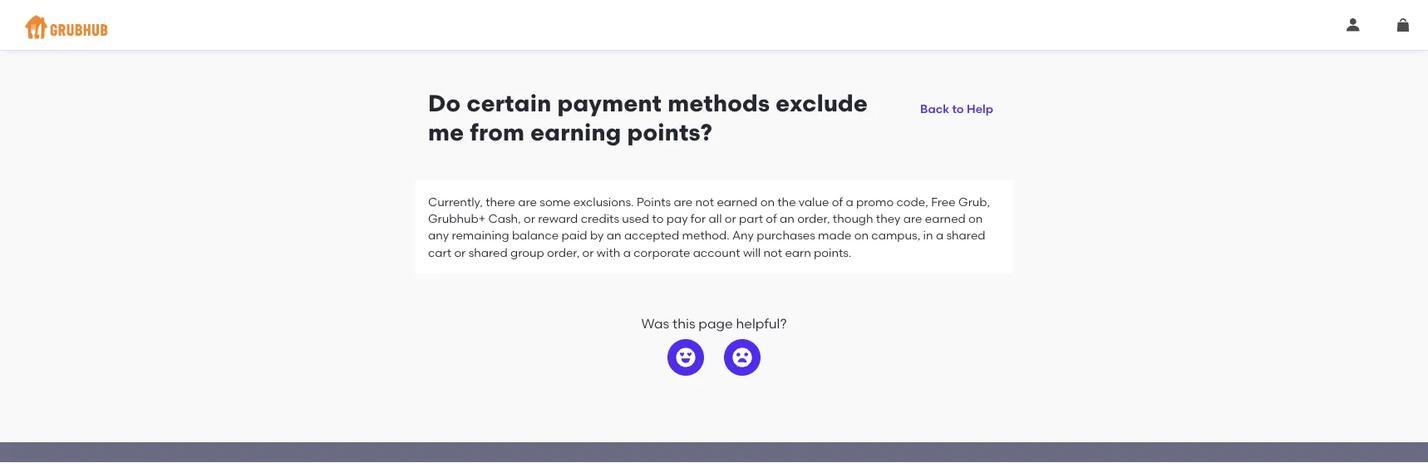 Task type: locate. For each thing, give the bounding box(es) containing it.
are down "code,"
[[904, 211, 923, 226]]

a right with on the left of the page
[[623, 245, 631, 259]]

shared down remaining
[[469, 245, 508, 259]]

earn
[[785, 245, 812, 259]]

order,
[[798, 211, 830, 226], [547, 245, 580, 259]]

page
[[699, 315, 733, 332]]

or right "cart"
[[454, 245, 466, 259]]

earned up part
[[717, 195, 758, 209]]

order, down paid
[[547, 245, 580, 259]]

exclusions.
[[574, 195, 634, 209]]

to
[[953, 102, 964, 116], [652, 211, 664, 226]]

0 horizontal spatial a
[[623, 245, 631, 259]]

1 horizontal spatial earned
[[926, 211, 966, 226]]

0 horizontal spatial to
[[652, 211, 664, 226]]

1 horizontal spatial are
[[674, 195, 693, 209]]

help
[[967, 102, 994, 116]]

not
[[696, 195, 714, 209], [764, 245, 783, 259]]

of up though
[[832, 195, 843, 209]]

group
[[511, 245, 544, 259]]

cash,
[[489, 211, 521, 226]]

0 vertical spatial on
[[761, 195, 775, 209]]

0 horizontal spatial not
[[696, 195, 714, 209]]

0 horizontal spatial of
[[766, 211, 777, 226]]

from
[[470, 118, 525, 146]]

2 horizontal spatial on
[[969, 211, 983, 226]]

an
[[780, 211, 795, 226], [607, 228, 622, 242]]

1 horizontal spatial an
[[780, 211, 795, 226]]

2 vertical spatial a
[[623, 245, 631, 259]]

0 vertical spatial earned
[[717, 195, 758, 209]]

1 vertical spatial an
[[607, 228, 622, 242]]

to left help
[[953, 102, 964, 116]]

grubhub logo image
[[25, 10, 108, 44]]

an down the
[[780, 211, 795, 226]]

a
[[846, 195, 854, 209], [936, 228, 944, 242], [623, 245, 631, 259]]

part
[[739, 211, 763, 226]]

are up pay on the left
[[674, 195, 693, 209]]

0 vertical spatial not
[[696, 195, 714, 209]]

helpful?
[[736, 315, 787, 332]]

of
[[832, 195, 843, 209], [766, 211, 777, 226]]

2 vertical spatial on
[[855, 228, 869, 242]]

1 horizontal spatial to
[[953, 102, 964, 116]]

with
[[597, 245, 621, 259]]

purchases
[[757, 228, 816, 242]]

promo
[[857, 195, 894, 209]]

points?
[[628, 118, 713, 146]]

or
[[524, 211, 536, 226], [725, 211, 737, 226], [454, 245, 466, 259], [583, 245, 594, 259]]

1 vertical spatial order,
[[547, 245, 580, 259]]

balance
[[512, 228, 559, 242]]

0 horizontal spatial on
[[761, 195, 775, 209]]

currently,
[[428, 195, 483, 209]]

to down points
[[652, 211, 664, 226]]

small image
[[1347, 18, 1361, 32]]

methods
[[668, 89, 770, 117]]

do certain payment methods exclude me from earning points?
[[428, 89, 868, 146]]

0 horizontal spatial shared
[[469, 245, 508, 259]]

back to help link
[[914, 89, 1001, 119]]

are right there
[[518, 195, 537, 209]]

earning
[[531, 118, 622, 146]]

this page was not helpful image
[[733, 348, 753, 368]]

in
[[924, 228, 934, 242]]

1 horizontal spatial order,
[[798, 211, 830, 226]]

1 horizontal spatial on
[[855, 228, 869, 242]]

a right in
[[936, 228, 944, 242]]

1 horizontal spatial a
[[846, 195, 854, 209]]

shared
[[947, 228, 986, 242], [469, 245, 508, 259]]

was
[[642, 315, 670, 332]]

paid
[[562, 228, 588, 242]]

on down though
[[855, 228, 869, 242]]

used
[[622, 211, 650, 226]]

0 vertical spatial a
[[846, 195, 854, 209]]

on left the
[[761, 195, 775, 209]]

the
[[778, 195, 796, 209]]

1 horizontal spatial shared
[[947, 228, 986, 242]]

order, down value
[[798, 211, 830, 226]]

1 vertical spatial not
[[764, 245, 783, 259]]

0 vertical spatial order,
[[798, 211, 830, 226]]

earned
[[717, 195, 758, 209], [926, 211, 966, 226]]

by
[[590, 228, 604, 242]]

earned down free
[[926, 211, 966, 226]]

points
[[637, 195, 671, 209]]

credits
[[581, 211, 620, 226]]

an right by
[[607, 228, 622, 242]]

1 vertical spatial to
[[652, 211, 664, 226]]

not up 'for'
[[696, 195, 714, 209]]

there
[[486, 195, 516, 209]]

code,
[[897, 195, 929, 209]]

not right will
[[764, 245, 783, 259]]

are
[[518, 195, 537, 209], [674, 195, 693, 209], [904, 211, 923, 226]]

0 horizontal spatial an
[[607, 228, 622, 242]]

0 horizontal spatial order,
[[547, 245, 580, 259]]

this
[[673, 315, 696, 332]]

value
[[799, 195, 829, 209]]

0 horizontal spatial earned
[[717, 195, 758, 209]]

points.
[[814, 245, 852, 259]]

or right all
[[725, 211, 737, 226]]

2 horizontal spatial a
[[936, 228, 944, 242]]

1 vertical spatial a
[[936, 228, 944, 242]]

0 vertical spatial to
[[953, 102, 964, 116]]

a up though
[[846, 195, 854, 209]]

on down grub,
[[969, 211, 983, 226]]

on
[[761, 195, 775, 209], [969, 211, 983, 226], [855, 228, 869, 242]]

any
[[428, 228, 449, 242]]

1 horizontal spatial of
[[832, 195, 843, 209]]

exclude
[[776, 89, 868, 117]]

shared down grub,
[[947, 228, 986, 242]]

1 vertical spatial earned
[[926, 211, 966, 226]]

of right part
[[766, 211, 777, 226]]

pay
[[667, 211, 688, 226]]



Task type: vqa. For each thing, say whether or not it's contained in the screenshot.
N on the left top of the page
no



Task type: describe. For each thing, give the bounding box(es) containing it.
0 horizontal spatial are
[[518, 195, 537, 209]]

remaining
[[452, 228, 509, 242]]

will
[[743, 245, 761, 259]]

2 horizontal spatial are
[[904, 211, 923, 226]]

some
[[540, 195, 571, 209]]

grubhub+
[[428, 211, 486, 226]]

1 vertical spatial of
[[766, 211, 777, 226]]

method.
[[682, 228, 730, 242]]

1 vertical spatial shared
[[469, 245, 508, 259]]

free
[[932, 195, 956, 209]]

cart
[[428, 245, 452, 259]]

was this page helpful?
[[642, 315, 787, 332]]

certain
[[467, 89, 552, 117]]

do
[[428, 89, 461, 117]]

back
[[921, 102, 950, 116]]

accepted
[[625, 228, 680, 242]]

0 vertical spatial shared
[[947, 228, 986, 242]]

payment
[[558, 89, 662, 117]]

or down by
[[583, 245, 594, 259]]

though
[[833, 211, 874, 226]]

currently, there are some exclusions. points are not earned on the value of a promo code, free grub, grubhub+ cash, or reward credits used to pay for all or part of an order, though they are earned on any remaining balance paid by an accepted method. any purchases made on campus, in a shared cart or shared group order, or with a corporate account will not earn points.
[[428, 195, 991, 259]]

back to help
[[921, 102, 994, 116]]

any
[[733, 228, 754, 242]]

to inside currently, there are some exclusions. points are not earned on the value of a promo code, free grub, grubhub+ cash, or reward credits used to pay for all or part of an order, though they are earned on any remaining balance paid by an accepted method. any purchases made on campus, in a shared cart or shared group order, or with a corporate account will not earn points.
[[652, 211, 664, 226]]

reward
[[538, 211, 578, 226]]

grub,
[[959, 195, 991, 209]]

campus,
[[872, 228, 921, 242]]

all
[[709, 211, 722, 226]]

account
[[693, 245, 741, 259]]

they
[[877, 211, 901, 226]]

0 vertical spatial an
[[780, 211, 795, 226]]

corporate
[[634, 245, 691, 259]]

me
[[428, 118, 464, 146]]

small image
[[1397, 18, 1411, 32]]

or up balance
[[524, 211, 536, 226]]

for
[[691, 211, 706, 226]]

made
[[818, 228, 852, 242]]

1 horizontal spatial not
[[764, 245, 783, 259]]

0 vertical spatial of
[[832, 195, 843, 209]]

this page was helpful image
[[676, 348, 696, 368]]

1 vertical spatial on
[[969, 211, 983, 226]]



